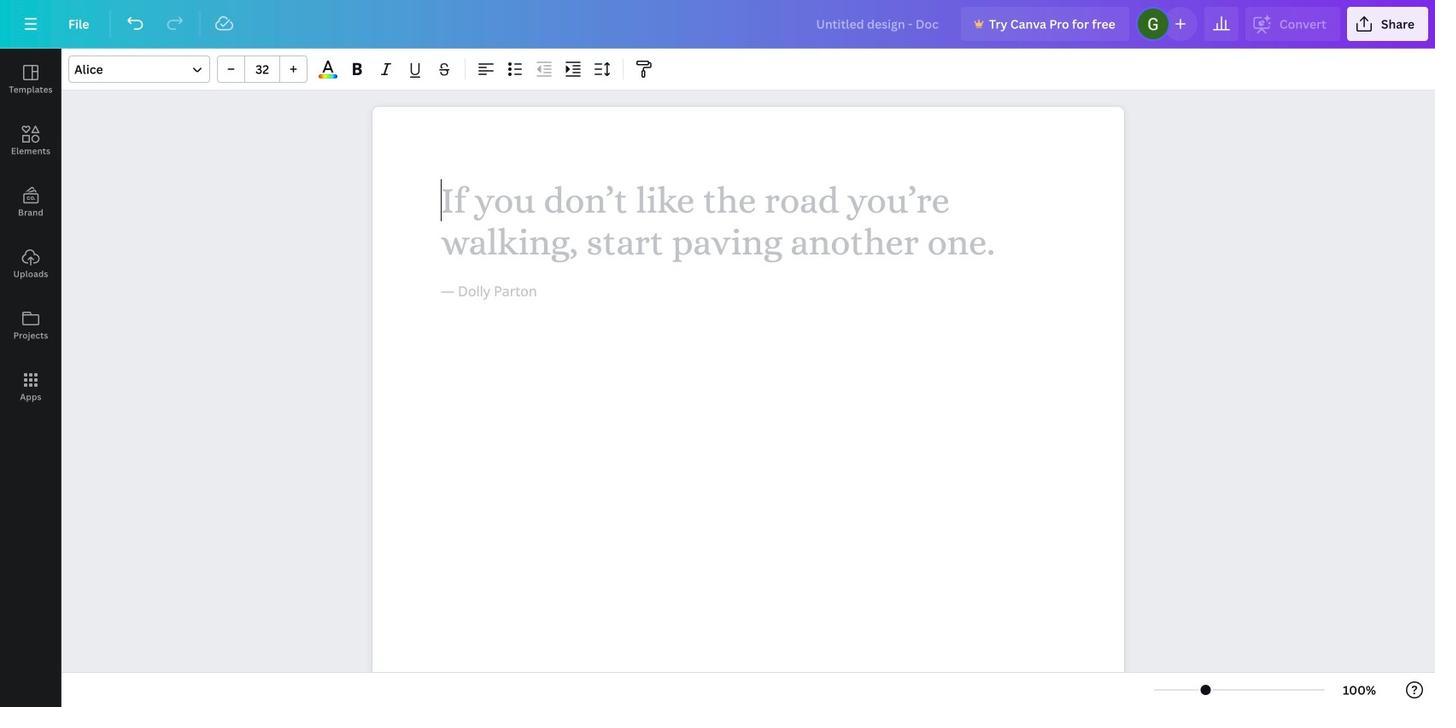 Task type: describe. For each thing, give the bounding box(es) containing it.
side panel tab list
[[0, 49, 62, 418]]

color range image
[[319, 75, 337, 79]]



Task type: locate. For each thing, give the bounding box(es) containing it.
– – number field
[[250, 61, 274, 77]]

Zoom button
[[1332, 677, 1388, 704]]

Design title text field
[[803, 7, 954, 41]]

main menu bar
[[0, 0, 1436, 49]]

group
[[217, 56, 308, 83]]

None text field
[[373, 107, 1125, 708]]



Task type: vqa. For each thing, say whether or not it's contained in the screenshot.
Side Panel tab list
yes



